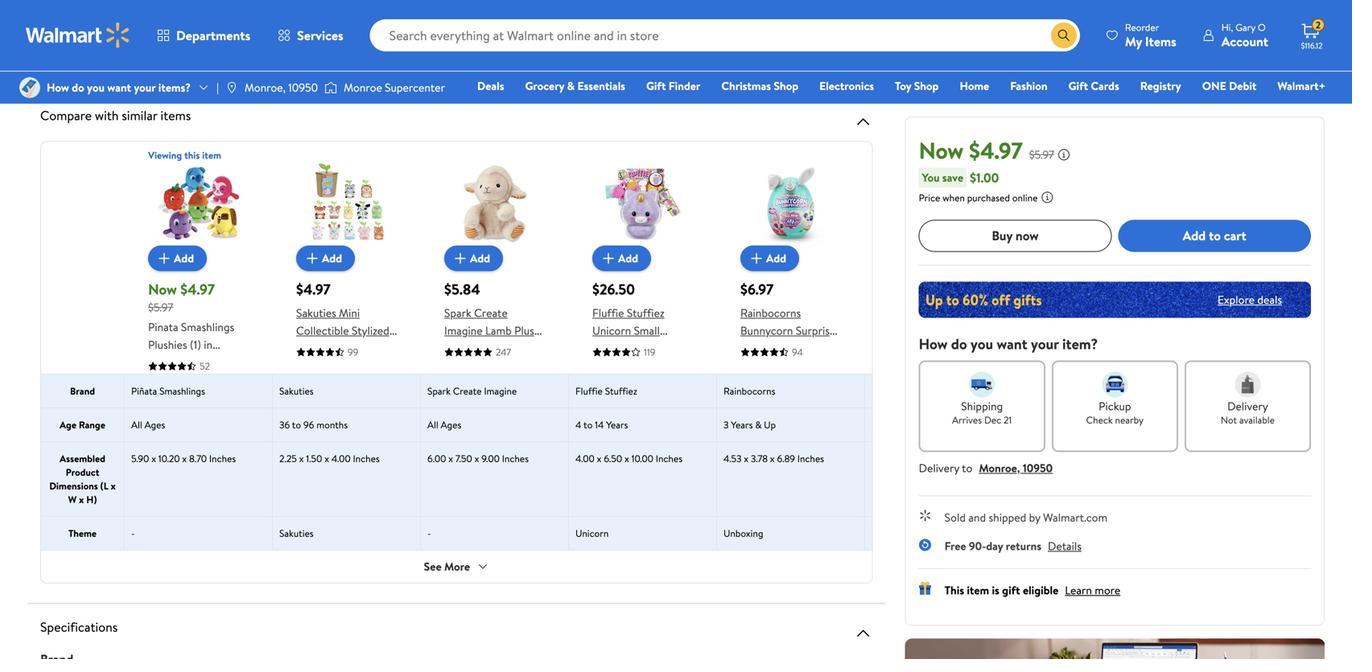 Task type: describe. For each thing, give the bounding box(es) containing it.
add to cart image for $4.97
[[303, 249, 322, 268]]

2 all ages cell from the left
[[421, 409, 569, 442]]

3 years & up cell
[[717, 409, 865, 442]]

search icon image
[[1057, 29, 1070, 42]]

now for now $4.97
[[919, 135, 964, 166]]

6.00 x 7.50 x 9.00 inches cell
[[421, 443, 569, 517]]

theme
[[68, 527, 97, 541]]

pickup check nearby
[[1086, 399, 1144, 427]]

imagine inside $5.84 spark create imagine lamb plush toy,for all ages
[[444, 323, 483, 339]]

2 5.31 from the left
[[923, 452, 938, 466]]

- for second - "cell" from right
[[131, 527, 135, 541]]

$26.50 group
[[592, 162, 694, 463]]

to inside '5 to 13 years' cell
[[879, 419, 888, 432]]

toy shop link
[[888, 77, 946, 95]]

1 5.31 from the left
[[899, 452, 914, 466]]

0 vertical spatial fluff
[[592, 429, 616, 445]]

sakuties cell for -
[[273, 518, 421, 551]]

cookeez makery
[[872, 385, 941, 398]]

add for $5.84
[[470, 251, 490, 266]]

rainbocorns cell
[[717, 375, 865, 408]]

gary
[[1236, 21, 1256, 34]]

$6.97
[[740, 280, 774, 300]]

plush inside $6.97 rainbocorns bunnycorn surprise series 2 plush toy by zuru
[[781, 341, 807, 357]]

4 inside cell
[[575, 419, 581, 432]]

for inside $4.97 sakuties mini collectible stylized plush, kids toys for ages 3 up
[[374, 341, 389, 357]]

now
[[1016, 227, 1039, 245]]

we
[[60, 56, 75, 72]]

4.00 inside 2.25 x 1.50 x 4.00 inches cell
[[331, 452, 351, 466]]

inches for 4.00 x 6.50 x 10.00 inches
[[656, 452, 683, 466]]

$4.97 group
[[296, 162, 398, 374]]

$5.84 group
[[444, 162, 546, 363]]

imagine inside cell
[[484, 385, 517, 398]]

reveal
[[592, 376, 625, 392]]

unboxing cell
[[717, 518, 865, 551]]

add to cart image for now
[[155, 249, 174, 268]]

zuru
[[740, 359, 770, 374]]

- for second - "cell" from left
[[427, 527, 431, 541]]

unicorn inside cell
[[575, 527, 609, 541]]

cookeez
[[872, 385, 908, 398]]

4.53
[[724, 452, 742, 466]]

 image for monroe, 10950
[[225, 81, 238, 94]]

3 years & up
[[724, 419, 776, 432]]

fidget
[[626, 412, 657, 427]]

4 inside $26.50 fluffie stuffiez unicorn small collectible feature plush - surprise reveal unboxing with huggable asmr fidget diy fluff pulling, ultra soft fluff ages 4
[[668, 447, 675, 463]]

departments
[[176, 27, 250, 44]]

free
[[945, 539, 966, 554]]

information.
[[246, 56, 307, 72]]

add button for $4.97
[[296, 246, 355, 272]]

want for item?
[[997, 334, 1028, 354]]

cookeez makery cell
[[865, 375, 1013, 408]]

provide
[[486, 56, 523, 72]]

legal information image
[[1041, 191, 1054, 204]]

3 inside $4.97 sakuties mini collectible stylized plush, kids toys for ages 3 up
[[323, 359, 329, 374]]

mini
[[339, 305, 360, 321]]

1 vertical spatial monroe,
[[979, 461, 1020, 476]]

departments button
[[143, 16, 264, 55]]

electronics link
[[812, 77, 881, 95]]

2.36
[[872, 452, 889, 466]]

o
[[1258, 21, 1266, 34]]

inches for 2.36 x 5.31 x 5.31 inches
[[941, 452, 967, 466]]

much
[[450, 28, 477, 44]]

viewing this item
[[148, 148, 221, 162]]

jumping
[[270, 28, 320, 44]]

collectible inside $4.97 sakuties mini collectible stylized plush, kids toys for ages 3 up
[[296, 323, 349, 339]]

add button for $26.50
[[592, 246, 651, 272]]

6.00 x 7.50 x 9.00 inches
[[427, 452, 529, 466]]

how for how do you want your items?
[[47, 80, 69, 95]]

it.
[[740, 56, 749, 72]]

1 vertical spatial is
[[992, 583, 999, 599]]

breakfast toys
[[872, 527, 931, 541]]

shop for christmas shop
[[774, 78, 798, 94]]

explore deals
[[1218, 292, 1282, 308]]

reorder my items
[[1125, 21, 1176, 50]]

by inside $6.97 rainbocorns bunnycorn surprise series 2 plush toy by zuru
[[829, 341, 840, 357]]

for inside dusty, a cute and friendly smashling. dusty is always on the lookout for sneaky bitter bashlings up to no good! ruff, an excitable caramel puddle jumping smashling!. ruff has so much fun glooping about with its pals that it never wants to go home.
[[437, 14, 452, 30]]

delivery to monroe, 10950
[[919, 461, 1053, 476]]

deals
[[1257, 292, 1282, 308]]

check
[[1086, 413, 1113, 427]]

6.89
[[777, 452, 795, 466]]

years for 5 to 13 years
[[901, 419, 923, 432]]

item?
[[1062, 334, 1098, 354]]

5.90 x 10.20 x 8.70 inches
[[131, 452, 236, 466]]

its
[[598, 28, 609, 44]]

1.50
[[306, 452, 322, 466]]

monroe
[[344, 80, 382, 95]]

fluffie inside $26.50 fluffie stuffiez unicorn small collectible feature plush - surprise reveal unboxing with huggable asmr fidget diy fluff pulling, ultra soft fluff ages 4
[[592, 305, 624, 321]]

our
[[775, 56, 791, 72]]

row containing assembled product dimensions (l x w x h)
[[41, 442, 1352, 517]]

theme row header
[[41, 518, 125, 551]]

sold
[[945, 510, 966, 526]]

row containing theme
[[41, 517, 1352, 551]]

huggable
[[616, 394, 663, 410]]

gift finder link
[[639, 77, 708, 95]]

& inside "cell"
[[755, 419, 762, 432]]

so
[[437, 28, 447, 44]]

you left see
[[552, 56, 569, 72]]

1 horizontal spatial $5.97
[[1029, 147, 1054, 163]]

1 horizontal spatial by
[[1029, 510, 1040, 526]]

breakfast toys cell
[[865, 518, 1013, 551]]

36
[[279, 419, 290, 432]]

collectible inside $26.50 fluffie stuffiez unicorn small collectible feature plush - surprise reveal unboxing with huggable asmr fidget diy fluff pulling, ultra soft fluff ages 4
[[592, 341, 645, 357]]

monroe supercenter
[[344, 80, 445, 95]]

add to cart image for $26.50
[[599, 249, 618, 268]]

buy
[[992, 227, 1013, 245]]

spark inside cell
[[427, 385, 451, 398]]

this item is gift eligible learn more
[[945, 583, 1121, 599]]

ages
[[494, 341, 516, 357]]

toys inside $4.97 sakuties mini collectible stylized plush, kids toys for ages 3 up
[[350, 341, 371, 357]]

0 vertical spatial see
[[754, 56, 772, 72]]

unicorn cell
[[569, 518, 717, 551]]

add button for $6.97
[[740, 246, 799, 272]]

how for how do you want your item?
[[919, 334, 948, 354]]

you up intent image for shipping
[[971, 334, 993, 354]]

intent image for delivery image
[[1235, 372, 1261, 398]]

walmart+ link
[[1270, 77, 1333, 95]]

here,
[[591, 56, 616, 72]]

4.00 inside 4.00 x 6.50 x 10.00 inches cell
[[575, 452, 595, 466]]

ages up 7.50
[[441, 419, 461, 432]]

create inside cell
[[453, 385, 482, 398]]

age range
[[60, 419, 105, 432]]

0 horizontal spatial monroe,
[[245, 80, 286, 95]]

add inside now $4.97 group
[[174, 251, 194, 266]]

is inside dusty, a cute and friendly smashling. dusty is always on the lookout for sneaky bitter bashlings up to no good! ruff, an excitable caramel puddle jumping smashling!. ruff has so much fun glooping about with its pals that it never wants to go home.
[[320, 14, 327, 30]]

1 vertical spatial with
[[95, 107, 119, 124]]

up inside $4.97 sakuties mini collectible stylized plush, kids toys for ages 3 up
[[332, 359, 344, 374]]

hi,
[[1222, 21, 1233, 34]]

walmart image
[[26, 23, 130, 48]]

styles
[[148, 373, 177, 388]]

product
[[204, 56, 243, 72]]

bunnycorn
[[740, 323, 793, 339]]

rainbocorns inside cell
[[724, 385, 775, 398]]

ages inside $26.50 fluffie stuffiez unicorn small collectible feature plush - surprise reveal unboxing with huggable asmr fidget diy fluff pulling, ultra soft fluff ages 4
[[642, 447, 666, 463]]

do for how do you want your items?
[[72, 80, 84, 95]]

see inside button
[[424, 559, 442, 575]]

deals
[[477, 78, 504, 94]]

price when purchased online
[[919, 191, 1038, 205]]

add inside button
[[1183, 227, 1206, 245]]

grocery
[[525, 78, 564, 94]]

2 horizontal spatial and
[[968, 510, 986, 526]]

$26.50 fluffie stuffiez unicorn small collectible feature plush - surprise reveal unboxing with huggable asmr fidget diy fluff pulling, ultra soft fluff ages 4
[[592, 280, 685, 463]]

5.90
[[131, 452, 149, 466]]

1 vertical spatial item
[[967, 583, 989, 599]]

plush,
[[296, 341, 325, 357]]

see more
[[424, 559, 470, 575]]

0 vertical spatial &
[[567, 78, 575, 94]]

to right aim
[[98, 56, 108, 72]]

h)
[[86, 493, 97, 507]]

dec
[[984, 413, 1001, 427]]

add to cart image for $6.97
[[747, 249, 766, 268]]

14
[[595, 419, 604, 432]]

registry
[[1140, 78, 1181, 94]]

no
[[595, 14, 608, 30]]

3 inside "cell"
[[724, 419, 729, 432]]

36 to 96 months cell
[[273, 409, 421, 442]]

you right show
[[139, 56, 156, 72]]

Search search field
[[370, 19, 1080, 52]]

- inside $26.50 fluffie stuffiez unicorn small collectible feature plush - surprise reveal unboxing with huggable asmr fidget diy fluff pulling, ultra soft fluff ages 4
[[621, 359, 625, 374]]

spark create imagine lamb plush toy,for all ages image
[[453, 162, 537, 246]]

age inside age range row header
[[60, 419, 76, 432]]

toy inside $6.97 rainbocorns bunnycorn surprise series 2 plush toy by zuru
[[810, 341, 826, 357]]

add for $4.97
[[322, 251, 342, 266]]

range
[[79, 419, 105, 432]]

5 to 13 years
[[872, 419, 923, 432]]

christmas shop link
[[714, 77, 806, 95]]

assembled product dimensions (l x w x h)
[[49, 452, 116, 507]]

it
[[656, 28, 663, 44]]

unboxing inside unboxing cell
[[724, 527, 763, 541]]

one debit
[[1202, 78, 1257, 94]]

one
[[1202, 78, 1226, 94]]

up
[[764, 419, 776, 432]]

now $4.97
[[919, 135, 1023, 166]]

spark inside $5.84 spark create imagine lamb plush toy,for all ages
[[444, 305, 471, 321]]

smashlings inside 'now $4.97 $5.97 pinata smashlings plushies (1) in window box, 6 styles to collect, age 3'
[[181, 320, 234, 335]]

years inside "cell"
[[731, 419, 753, 432]]

pinata
[[148, 320, 178, 335]]

to left no
[[582, 14, 593, 30]]

glooping
[[499, 28, 541, 44]]

fluffie inside cell
[[575, 385, 603, 398]]

toy shop
[[895, 78, 939, 94]]

gift for gift cards
[[1068, 78, 1088, 94]]

inches for 4.53 x 3.78 x 6.89 inches
[[797, 452, 824, 466]]

ages down piñata
[[145, 419, 165, 432]]

details button
[[1048, 539, 1082, 554]]

walmart.com
[[1043, 510, 1108, 526]]

my
[[1125, 33, 1142, 50]]

bashlings
[[520, 14, 565, 30]]

learn more about strikethrough prices image
[[1058, 148, 1070, 161]]

now for now $4.97 $5.97 pinata smashlings plushies (1) in window box, 6 styles to collect, age 3
[[148, 280, 177, 300]]

brand row header
[[41, 375, 125, 408]]

1 horizontal spatial and
[[619, 56, 636, 72]]



Task type: locate. For each thing, give the bounding box(es) containing it.
toy
[[895, 78, 911, 94], [810, 341, 826, 357]]

inches inside cell
[[941, 452, 967, 466]]

cards
[[1091, 78, 1119, 94]]

add button for $5.84
[[444, 246, 503, 272]]

0 horizontal spatial 4.00
[[331, 452, 351, 466]]

2 horizontal spatial $4.97
[[969, 135, 1023, 166]]

fluffie stuffiez unicorn small collectible feature plush - surprise reveal unboxing with huggable asmr fidget diy fluff pulling, ultra soft fluff ages 4 image
[[601, 162, 685, 246]]

add button inside $6.97 group
[[740, 246, 799, 272]]

0 vertical spatial up
[[567, 14, 579, 30]]

1 horizontal spatial toys
[[913, 527, 931, 541]]

3 add to cart image from the left
[[747, 249, 766, 268]]

rainbocorns up bunnycorn
[[740, 305, 801, 321]]

now up pinata
[[148, 280, 177, 300]]

sakuties inside $4.97 sakuties mini collectible stylized plush, kids toys for ages 3 up
[[296, 305, 336, 321]]

|
[[217, 80, 219, 95]]

add to cart image inside the $26.50 group
[[599, 249, 618, 268]]

4 to 14 years cell
[[569, 409, 717, 442]]

all up 6.00
[[427, 419, 438, 432]]

0 horizontal spatial 4
[[575, 419, 581, 432]]

add inside $6.97 group
[[766, 251, 786, 266]]

items
[[1145, 33, 1176, 50]]

plush up reveal
[[592, 359, 618, 374]]

delivery down 'intent image for delivery'
[[1227, 399, 1268, 414]]

4 add button from the left
[[592, 246, 651, 272]]

10950 down information.
[[288, 80, 318, 95]]

0 horizontal spatial 2
[[772, 341, 779, 357]]

0 horizontal spatial toys
[[350, 341, 371, 357]]

by right 94
[[829, 341, 840, 357]]

2 sakuties cell from the top
[[273, 518, 421, 551]]

when
[[943, 191, 965, 205]]

4.53 x 3.78 x 6.89 inches
[[724, 452, 824, 466]]

to inside 'now $4.97 $5.97 pinata smashlings plushies (1) in window box, 6 styles to collect, age 3'
[[180, 373, 190, 388]]

0 vertical spatial item
[[202, 148, 221, 162]]

1 vertical spatial imagine
[[484, 385, 517, 398]]

age down styles
[[148, 390, 168, 406]]

1 vertical spatial 3
[[170, 390, 176, 406]]

$5.97 inside 'now $4.97 $5.97 pinata smashlings plushies (1) in window box, 6 styles to collect, age 3'
[[148, 300, 173, 315]]

2 all ages from the left
[[427, 419, 461, 432]]

10.20
[[158, 452, 180, 466]]

grocery & essentials link
[[518, 77, 633, 95]]

more
[[1095, 583, 1121, 599]]

learn
[[1065, 583, 1092, 599]]

shipping
[[961, 399, 1003, 414]]

1 row from the top
[[41, 148, 1352, 463]]

94
[[792, 346, 803, 359]]

1 all from the left
[[131, 419, 142, 432]]

$4.97 inside $4.97 sakuties mini collectible stylized plush, kids toys for ages 3 up
[[296, 280, 331, 300]]

4 row from the top
[[41, 442, 1352, 517]]

shipped
[[989, 510, 1026, 526]]

5 row from the top
[[41, 517, 1352, 551]]

want down show
[[107, 80, 131, 95]]

delivery inside "delivery not available"
[[1227, 399, 1268, 414]]

1 horizontal spatial years
[[731, 419, 753, 432]]

monroe,
[[245, 80, 286, 95], [979, 461, 1020, 476]]

plush inside $5.84 spark create imagine lamb plush toy,for all ages
[[514, 323, 540, 339]]

fluffie stuffiez cell
[[569, 375, 717, 408]]

you save $1.00
[[922, 169, 999, 187]]

1 horizontal spatial see
[[754, 56, 772, 72]]

1 vertical spatial 4
[[668, 447, 675, 463]]

 image down walmart "image"
[[19, 77, 40, 98]]

add button
[[148, 246, 207, 272], [296, 246, 355, 272], [444, 246, 503, 272], [592, 246, 651, 272], [740, 246, 799, 272]]

have
[[656, 56, 678, 72]]

1 horizontal spatial 5.31
[[923, 452, 938, 466]]

about
[[544, 28, 572, 44]]

 image right |
[[225, 81, 238, 94]]

how up cookeez makery cell
[[919, 334, 948, 354]]

toy right 'electronics'
[[895, 78, 911, 94]]

add to cart image up $26.50
[[599, 249, 618, 268]]

spark create imagine cell
[[421, 375, 569, 408]]

1 inches from the left
[[209, 452, 236, 466]]

one debit link
[[1195, 77, 1264, 95]]

row containing brand
[[41, 374, 1352, 408]]

with up the asmr
[[592, 394, 613, 410]]

10.00
[[631, 452, 653, 466]]

2 shop from the left
[[914, 78, 939, 94]]

2 horizontal spatial  image
[[324, 80, 337, 96]]

age inside 'now $4.97 $5.97 pinata smashlings plushies (1) in window box, 6 styles to collect, age 3'
[[148, 390, 168, 406]]

your for item?
[[1031, 334, 1059, 354]]

christmas
[[721, 78, 771, 94]]

years right 13
[[901, 419, 923, 432]]

1 horizontal spatial your
[[1031, 334, 1059, 354]]

now inside 'now $4.97 $5.97 pinata smashlings plushies (1) in window box, 6 styles to collect, age 3'
[[148, 280, 177, 300]]

1 horizontal spatial  image
[[225, 81, 238, 94]]

similar
[[122, 107, 157, 124]]

row containing age range
[[41, 408, 1352, 442]]

0 horizontal spatial fluff
[[592, 429, 616, 445]]

nearby
[[1115, 413, 1144, 427]]

4.00 right 1.50
[[331, 452, 351, 466]]

to inside 4 to 14 years cell
[[584, 419, 593, 432]]

add for $26.50
[[618, 251, 638, 266]]

inches for 5.90 x 10.20 x 8.70 inches
[[209, 452, 236, 466]]

to right 36
[[292, 419, 301, 432]]

fluff down pulling,
[[616, 447, 639, 463]]

gift for gift finder
[[646, 78, 666, 94]]

an
[[93, 28, 109, 44]]

0 vertical spatial now
[[919, 135, 964, 166]]

2 horizontal spatial plush
[[781, 341, 807, 357]]

add button up $5.84
[[444, 246, 503, 272]]

item
[[202, 148, 221, 162], [967, 583, 989, 599]]

see more button
[[411, 555, 502, 580]]

2 gift from the left
[[1068, 78, 1088, 94]]

1 vertical spatial smashlings
[[159, 385, 205, 398]]

0 horizontal spatial - cell
[[125, 518, 273, 551]]

0 vertical spatial rainbocorns
[[740, 305, 801, 321]]

0 vertical spatial unicorn
[[592, 323, 631, 339]]

1 horizontal spatial -
[[427, 527, 431, 541]]

toys inside cell
[[913, 527, 931, 541]]

6 inches from the left
[[941, 452, 967, 466]]

1 add to cart image from the left
[[451, 249, 470, 268]]

add to cart image inside now $4.97 group
[[155, 249, 174, 268]]

0 horizontal spatial now
[[148, 280, 177, 300]]

add button inside now $4.97 group
[[148, 246, 207, 272]]

0 vertical spatial age
[[148, 390, 168, 406]]

1 vertical spatial your
[[1031, 334, 1059, 354]]

ages down the plush,
[[296, 359, 320, 374]]

we
[[639, 56, 653, 72]]

unboxing inside $26.50 fluffie stuffiez unicorn small collectible feature plush - surprise reveal unboxing with huggable asmr fidget diy fluff pulling, ultra soft fluff ages 4
[[627, 376, 674, 392]]

spark
[[444, 305, 471, 321], [427, 385, 451, 398]]

months
[[316, 419, 348, 432]]

your up similar
[[134, 80, 156, 95]]

1 vertical spatial how
[[919, 334, 948, 354]]

toys right breakfast
[[913, 527, 931, 541]]

2 inches from the left
[[353, 452, 380, 466]]

1 add button from the left
[[148, 246, 207, 272]]

3 row from the top
[[41, 408, 1352, 442]]

smashlings inside cell
[[159, 385, 205, 398]]

with inside dusty, a cute and friendly smashling. dusty is always on the lookout for sneaky bitter bashlings up to no good! ruff, an excitable caramel puddle jumping smashling!. ruff has so much fun glooping about with its pals that it never wants to go home.
[[574, 28, 595, 44]]

all ages up 6.00
[[427, 419, 461, 432]]

viewing
[[148, 148, 182, 162]]

surprise inside $6.97 rainbocorns bunnycorn surprise series 2 plush toy by zuru
[[796, 323, 836, 339]]

add to cart image up $6.97
[[747, 249, 766, 268]]

create up 'lamb'
[[474, 305, 508, 321]]

add button inside $5.84 group
[[444, 246, 503, 272]]

years for 4 to 14 years
[[606, 419, 628, 432]]

add to cart image inside $4.97 group
[[303, 249, 322, 268]]

3 down kids
[[323, 359, 329, 374]]

$4.97 for now $4.97
[[969, 135, 1023, 166]]

shop down 'our'
[[774, 78, 798, 94]]

years
[[606, 419, 628, 432], [731, 419, 753, 432], [901, 419, 923, 432]]

4.00
[[331, 452, 351, 466], [575, 452, 595, 466]]

0 horizontal spatial  image
[[19, 77, 40, 98]]

add button inside the $26.50 group
[[592, 246, 651, 272]]

assembled product dimensions (l x w x h) row header
[[41, 443, 125, 517]]

intent image for pickup image
[[1102, 372, 1128, 398]]

sakuties cell
[[273, 375, 421, 408], [273, 518, 421, 551]]

shop for toy shop
[[914, 78, 939, 94]]

surprise
[[796, 323, 836, 339], [628, 359, 668, 374]]

delivery for not
[[1227, 399, 1268, 414]]

explore deals link
[[1211, 286, 1289, 314]]

inches for 2.25 x 1.50 x 4.00 inches
[[353, 452, 380, 466]]

2.25 x 1.50 x 4.00 inches cell
[[273, 443, 421, 517]]

1 horizontal spatial toy
[[895, 78, 911, 94]]

series
[[740, 341, 770, 357]]

2 vertical spatial 3
[[724, 419, 729, 432]]

0 horizontal spatial delivery
[[919, 461, 959, 476]]

registry link
[[1133, 77, 1189, 95]]

inches down ultra
[[656, 452, 683, 466]]

4 inches from the left
[[656, 452, 683, 466]]

1 horizontal spatial 2
[[1316, 18, 1321, 32]]

add to cart image up $5.84
[[451, 249, 470, 268]]

1 vertical spatial now
[[148, 280, 177, 300]]

row
[[41, 148, 1352, 463], [41, 374, 1352, 408], [41, 408, 1352, 442], [41, 442, 1352, 517], [41, 517, 1352, 551]]

do for how do you want your item?
[[951, 334, 967, 354]]

Walmart Site-Wide search field
[[370, 19, 1080, 52]]

1 vertical spatial fluff
[[616, 447, 639, 463]]

with down how do you want your items? on the left of the page
[[95, 107, 119, 124]]

1 sakuties cell from the top
[[273, 375, 421, 408]]

2 row from the top
[[41, 374, 1352, 408]]

to down arrives
[[962, 461, 972, 476]]

your left item?
[[1031, 334, 1059, 354]]

0 vertical spatial create
[[474, 305, 508, 321]]

1 horizontal spatial 4.00
[[575, 452, 595, 466]]

1 vertical spatial do
[[951, 334, 967, 354]]

want for items?
[[107, 80, 131, 95]]

purchased
[[967, 191, 1010, 205]]

to left cart
[[1209, 227, 1221, 245]]

1 horizontal spatial for
[[437, 14, 452, 30]]

gift
[[1002, 583, 1020, 599]]

2 years from the left
[[731, 419, 753, 432]]

2 add button from the left
[[296, 246, 355, 272]]

all ages cell down spark create imagine cell
[[421, 409, 569, 442]]

plush inside $26.50 fluffie stuffiez unicorn small collectible feature plush - surprise reveal unboxing with huggable asmr fidget diy fluff pulling, ultra soft fluff ages 4
[[592, 359, 618, 374]]

inches down 36 to 96 months cell
[[353, 452, 380, 466]]

0 vertical spatial collectible
[[296, 323, 349, 339]]

sakuties for -
[[279, 527, 314, 541]]

shop
[[774, 78, 798, 94], [914, 78, 939, 94]]

inches right 9.00
[[502, 452, 529, 466]]

0 vertical spatial 3
[[323, 359, 329, 374]]

0 horizontal spatial imagine
[[444, 323, 483, 339]]

all ages down piñata
[[131, 419, 165, 432]]

0 horizontal spatial your
[[134, 80, 156, 95]]

now $4.97 group
[[148, 162, 250, 406]]

1 vertical spatial fluffie
[[575, 385, 603, 398]]

add button for now
[[148, 246, 207, 272]]

0 horizontal spatial do
[[72, 80, 84, 95]]

0 horizontal spatial unboxing
[[627, 376, 674, 392]]

stuffiez inside the fluffie stuffiez cell
[[605, 385, 637, 398]]

up inside dusty, a cute and friendly smashling. dusty is always on the lookout for sneaky bitter bashlings up to no good! ruff, an excitable caramel puddle jumping smashling!. ruff has so much fun glooping about with its pals that it never wants to go home.
[[567, 14, 579, 30]]

 image for how do you want your items?
[[19, 77, 40, 98]]

3 add button from the left
[[444, 246, 503, 272]]

1 all ages from the left
[[131, 419, 165, 432]]

0 vertical spatial fluffie
[[592, 305, 624, 321]]

how do you want your item?
[[919, 334, 1098, 354]]

add down sakuties mini collectible stylized plush, kids toys for ages 3 up image on the top left of the page
[[322, 251, 342, 266]]

0 vertical spatial sakuties cell
[[273, 375, 421, 408]]

toys down stylized
[[350, 341, 371, 357]]

up
[[567, 14, 579, 30], [332, 359, 344, 374]]

unicorn inside $26.50 fluffie stuffiez unicorn small collectible feature plush - surprise reveal unboxing with huggable asmr fidget diy fluff pulling, ultra soft fluff ages 4
[[592, 323, 631, 339]]

2 up $116.12
[[1316, 18, 1321, 32]]

fluffie down $26.50
[[592, 305, 624, 321]]

add to cart image inside $6.97 group
[[747, 249, 766, 268]]

0 horizontal spatial &
[[567, 78, 575, 94]]

add up $26.50
[[618, 251, 638, 266]]

0 vertical spatial surprise
[[796, 323, 836, 339]]

1 horizontal spatial shop
[[914, 78, 939, 94]]

to right styles
[[180, 373, 190, 388]]

to inside 36 to 96 months cell
[[292, 419, 301, 432]]

see
[[572, 56, 589, 72]]

2 horizontal spatial -
[[621, 359, 625, 374]]

1 vertical spatial toy
[[810, 341, 826, 357]]

years inside cell
[[901, 419, 923, 432]]

inches down '5 to 13 years' cell
[[941, 452, 967, 466]]

sakuties cell for spark create imagine
[[273, 375, 421, 408]]

add button inside $4.97 group
[[296, 246, 355, 272]]

shop left home
[[914, 78, 939, 94]]

2 add to cart image from the left
[[303, 249, 322, 268]]

4.00 x 6.50 x 10.00 inches cell
[[569, 443, 717, 517]]

2 vertical spatial sakuties
[[279, 527, 314, 541]]

row containing now $4.97
[[41, 148, 1352, 463]]

add down pinata smashlings plushies (1) in window box, 6 styles to collect, age 3 image on the top left of the page
[[174, 251, 194, 266]]

1 vertical spatial stuffiez
[[605, 385, 637, 398]]

1 years from the left
[[606, 419, 628, 432]]

free 90-day returns details
[[945, 539, 1082, 554]]

manufacturers,
[[309, 56, 383, 72]]

3 inside 'now $4.97 $5.97 pinata smashlings plushies (1) in window box, 6 styles to collect, age 3'
[[170, 390, 176, 406]]

$4.97 for now $4.97 $5.97 pinata smashlings plushies (1) in window box, 6 styles to collect, age 3
[[180, 280, 215, 300]]

not
[[1221, 413, 1237, 427]]

1 all ages cell from the left
[[125, 409, 273, 442]]

2 4.00 from the left
[[575, 452, 595, 466]]

fluffie stuffiez
[[575, 385, 637, 398]]

1 gift from the left
[[646, 78, 666, 94]]

inches right 6.89
[[797, 452, 824, 466]]

see
[[754, 56, 772, 72], [424, 559, 442, 575]]

0 vertical spatial do
[[72, 80, 84, 95]]

add inside $5.84 group
[[470, 251, 490, 266]]

imagine down the 247 at bottom left
[[484, 385, 517, 398]]

1 vertical spatial see
[[424, 559, 442, 575]]

3 down styles
[[170, 390, 176, 406]]

add to cart image
[[155, 249, 174, 268], [303, 249, 322, 268], [747, 249, 766, 268]]

specifications image
[[854, 625, 873, 644]]

save
[[942, 170, 963, 185]]

- up see more
[[427, 527, 431, 541]]

day
[[986, 539, 1003, 554]]

4
[[575, 419, 581, 432], [668, 447, 675, 463]]

add left cart
[[1183, 227, 1206, 245]]

create inside $5.84 spark create imagine lamb plush toy,for all ages
[[474, 305, 508, 321]]

w
[[68, 493, 77, 507]]

2 horizontal spatial 3
[[724, 419, 729, 432]]

 image down manufacturers,
[[324, 80, 337, 96]]

1 vertical spatial toys
[[913, 527, 931, 541]]

- cell up more
[[421, 518, 569, 551]]

add button up mini
[[296, 246, 355, 272]]

1 vertical spatial for
[[374, 341, 389, 357]]

0 vertical spatial $5.97
[[1029, 147, 1054, 163]]

ages inside $4.97 sakuties mini collectible stylized plush, kids toys for ages 3 up
[[296, 359, 320, 374]]

0 horizontal spatial all ages
[[131, 419, 165, 432]]

2 all from the left
[[427, 419, 438, 432]]

shop inside "link"
[[914, 78, 939, 94]]

0 vertical spatial smashlings
[[181, 320, 234, 335]]

0 horizontal spatial add to cart image
[[451, 249, 470, 268]]

$6.97 group
[[740, 162, 842, 374]]

all ages cell down piñata smashlings cell at the bottom left of the page
[[125, 409, 273, 442]]

by right shipped
[[1029, 510, 1040, 526]]

up down kids
[[332, 359, 344, 374]]

0 vertical spatial spark
[[444, 305, 471, 321]]

4.00 left 6.50
[[575, 452, 595, 466]]

5 inches from the left
[[797, 452, 824, 466]]

go
[[739, 28, 752, 44]]

diy
[[660, 412, 678, 427]]

inches right 8.70 at the left bottom
[[209, 452, 236, 466]]

all ages cell
[[125, 409, 273, 442], [421, 409, 569, 442]]

0 vertical spatial 10950
[[288, 80, 318, 95]]

5 add button from the left
[[740, 246, 799, 272]]

collectible down "small"
[[592, 341, 645, 357]]

imagine up toy,for
[[444, 323, 483, 339]]

add to cart image down sakuties mini collectible stylized plush, kids toys for ages 3 up image on the top left of the page
[[303, 249, 322, 268]]

spark down toy,for
[[427, 385, 451, 398]]

sakuties down 2.25 x 1.50 x 4.00 inches cell
[[279, 527, 314, 541]]

2 vertical spatial with
[[592, 394, 613, 410]]

fluffie up the asmr
[[575, 385, 603, 398]]

piñata smashlings
[[131, 385, 205, 398]]

plush up ages
[[514, 323, 540, 339]]

delivery for to
[[919, 461, 959, 476]]

intent image for shipping image
[[969, 372, 995, 398]]

years left 'up'
[[731, 419, 753, 432]]

$5.84 spark create imagine lamb plush toy,for all ages
[[444, 280, 540, 357]]

- cell
[[125, 518, 273, 551], [421, 518, 569, 551]]

gifting made easy image
[[919, 582, 932, 595]]

5.90 x 10.20 x 8.70 inches cell
[[125, 443, 273, 517]]

for down stylized
[[374, 341, 389, 357]]

 image for monroe supercenter
[[324, 80, 337, 96]]

add inside the $26.50 group
[[618, 251, 638, 266]]

0 horizontal spatial all ages cell
[[125, 409, 273, 442]]

2 inside $6.97 rainbocorns bunnycorn surprise series 2 plush toy by zuru
[[772, 341, 779, 357]]

compare with similar items image
[[854, 112, 873, 132]]

with inside $26.50 fluffie stuffiez unicorn small collectible feature plush - surprise reveal unboxing with huggable asmr fidget diy fluff pulling, ultra soft fluff ages 4
[[592, 394, 613, 410]]

0 horizontal spatial up
[[332, 359, 344, 374]]

0 vertical spatial by
[[829, 341, 840, 357]]

others
[[452, 56, 483, 72]]

1 vertical spatial sakuties cell
[[273, 518, 421, 551]]

add for $6.97
[[766, 251, 786, 266]]

gift down we
[[646, 78, 666, 94]]

2
[[1316, 18, 1321, 32], [772, 341, 779, 357]]

$5.84
[[444, 280, 480, 300]]

home
[[960, 78, 989, 94]]

1 vertical spatial want
[[997, 334, 1028, 354]]

0 horizontal spatial collectible
[[296, 323, 349, 339]]

compare
[[40, 107, 92, 124]]

$5.97 left 'learn more about strikethrough prices' icon
[[1029, 147, 1054, 163]]

unboxing up huggable on the left of page
[[627, 376, 674, 392]]

2 add to cart image from the left
[[599, 249, 618, 268]]

2 - cell from the left
[[421, 518, 569, 551]]

smashlings down window
[[159, 385, 205, 398]]

age range row header
[[41, 409, 125, 442]]

3 years from the left
[[901, 419, 923, 432]]

sakuties mini collectible stylized plush, kids toys for ages 3 up image
[[305, 162, 389, 246]]

1 horizontal spatial unboxing
[[724, 527, 763, 541]]

4.53 x 3.78 x 6.89 inches cell
[[717, 443, 865, 517]]

0 horizontal spatial 10950
[[288, 80, 318, 95]]

to left '14'
[[584, 419, 593, 432]]

0 horizontal spatial by
[[829, 341, 840, 357]]

in
[[204, 337, 212, 353]]

1 add to cart image from the left
[[155, 249, 174, 268]]

4 to 14 years
[[575, 419, 628, 432]]

collect,
[[193, 373, 231, 388]]

0 horizontal spatial and
[[432, 56, 449, 72]]

want left item?
[[997, 334, 1028, 354]]

1 horizontal spatial imagine
[[484, 385, 517, 398]]

rainbocorns bunnycorn surprise series 2 plush toy by zuru image
[[749, 162, 833, 246]]

0 horizontal spatial years
[[606, 419, 628, 432]]

hi, gary o account
[[1222, 21, 1268, 50]]

5 to 13 years cell
[[865, 409, 1013, 442]]

add inside $4.97 group
[[322, 251, 342, 266]]

row header
[[41, 161, 125, 374]]

 image
[[19, 77, 40, 98], [324, 80, 337, 96], [225, 81, 238, 94]]

0 vertical spatial plush
[[514, 323, 540, 339]]

1 4.00 from the left
[[331, 452, 351, 466]]

finder
[[669, 78, 700, 94]]

90-
[[969, 539, 986, 554]]

&
[[567, 78, 575, 94], [755, 419, 762, 432]]

1 horizontal spatial up
[[567, 14, 579, 30]]

sakuties
[[296, 305, 336, 321], [279, 385, 314, 398], [279, 527, 314, 541]]

see our disclaimer button
[[754, 56, 843, 72]]

and right sold at the bottom right of page
[[968, 510, 986, 526]]

0 horizontal spatial for
[[374, 341, 389, 357]]

2.36 x 5.31 x 5.31 inches cell
[[865, 443, 1013, 517]]

1 - cell from the left
[[125, 518, 273, 551]]

add button up $26.50
[[592, 246, 651, 272]]

toy inside "link"
[[895, 78, 911, 94]]

is right the dusty
[[320, 14, 327, 30]]

$4.97 inside 'now $4.97 $5.97 pinata smashlings plushies (1) in window box, 6 styles to collect, age 3'
[[180, 280, 215, 300]]

your for items?
[[134, 80, 156, 95]]

up to sixty percent off deals. shop now. image
[[919, 282, 1311, 318]]

3 up the 4.53
[[724, 419, 729, 432]]

1 horizontal spatial fluff
[[616, 447, 639, 463]]

0 horizontal spatial 5.31
[[899, 452, 914, 466]]

1 shop from the left
[[774, 78, 798, 94]]

0 vertical spatial sakuties
[[296, 305, 336, 321]]

99
[[348, 346, 358, 359]]

rainbocorns
[[740, 305, 801, 321], [724, 385, 775, 398]]

add button up pinata
[[148, 246, 207, 272]]

surprise up 94
[[796, 323, 836, 339]]

to left go
[[726, 28, 737, 44]]

age left range
[[60, 419, 76, 432]]

do down aim
[[72, 80, 84, 95]]

surprise inside $26.50 fluffie stuffiez unicorn small collectible feature plush - surprise reveal unboxing with huggable asmr fidget diy fluff pulling, ultra soft fluff ages 4
[[628, 359, 668, 374]]

years inside cell
[[606, 419, 628, 432]]

never
[[666, 28, 693, 44]]

suppliers
[[386, 56, 429, 72]]

ruff,
[[60, 28, 90, 44]]

reorder
[[1125, 21, 1159, 34]]

-
[[621, 359, 625, 374], [131, 527, 135, 541], [427, 527, 431, 541]]

inches for 6.00 x 7.50 x 9.00 inches
[[502, 452, 529, 466]]

$6.97 rainbocorns bunnycorn surprise series 2 plush toy by zuru
[[740, 280, 840, 374]]

fluff up soft at the bottom left of page
[[592, 429, 616, 445]]

1 horizontal spatial surprise
[[796, 323, 836, 339]]

delivery down '5 to 13 years' cell
[[919, 461, 959, 476]]

how down we
[[47, 80, 69, 95]]

add to cart image for $5.84
[[451, 249, 470, 268]]

disclaimer
[[794, 56, 843, 72]]

pinata smashlings plushies (1) in window box, 6 styles to collect, age 3 image
[[157, 162, 241, 246]]

collectible up the plush,
[[296, 323, 349, 339]]

to inside the add to cart button
[[1209, 227, 1221, 245]]

$5.97 up pinata
[[148, 300, 173, 315]]

1 vertical spatial collectible
[[592, 341, 645, 357]]

rainbocorns inside $6.97 rainbocorns bunnycorn surprise series 2 plush toy by zuru
[[740, 305, 801, 321]]

1 horizontal spatial all ages cell
[[421, 409, 569, 442]]

all
[[131, 419, 142, 432], [427, 419, 438, 432]]

stuffiez inside $26.50 fluffie stuffiez unicorn small collectible feature plush - surprise reveal unboxing with huggable asmr fidget diy fluff pulling, ultra soft fluff ages 4
[[627, 305, 664, 321]]

sakuties for spark create imagine
[[279, 385, 314, 398]]

sakuties cell down 2.25 x 1.50 x 4.00 inches cell
[[273, 518, 421, 551]]

1 vertical spatial by
[[1029, 510, 1040, 526]]

monroe, down dec
[[979, 461, 1020, 476]]

you down aim
[[87, 80, 105, 95]]

3 inches from the left
[[502, 452, 529, 466]]

unicorn left "small"
[[592, 323, 631, 339]]

and left we
[[619, 56, 636, 72]]

36 to 96 months
[[279, 419, 348, 432]]

1 vertical spatial 10950
[[1023, 461, 1053, 476]]

piñata smashlings cell
[[125, 375, 273, 408]]

- cell down 5.90 x 10.20 x 8.70 inches cell
[[125, 518, 273, 551]]

1 vertical spatial age
[[60, 419, 76, 432]]

learn more button
[[1065, 583, 1121, 599]]

1 horizontal spatial - cell
[[421, 518, 569, 551]]

1 horizontal spatial $4.97
[[296, 280, 331, 300]]

0 vertical spatial delivery
[[1227, 399, 1268, 414]]

add to cart image
[[451, 249, 470, 268], [599, 249, 618, 268]]



Task type: vqa. For each thing, say whether or not it's contained in the screenshot.


